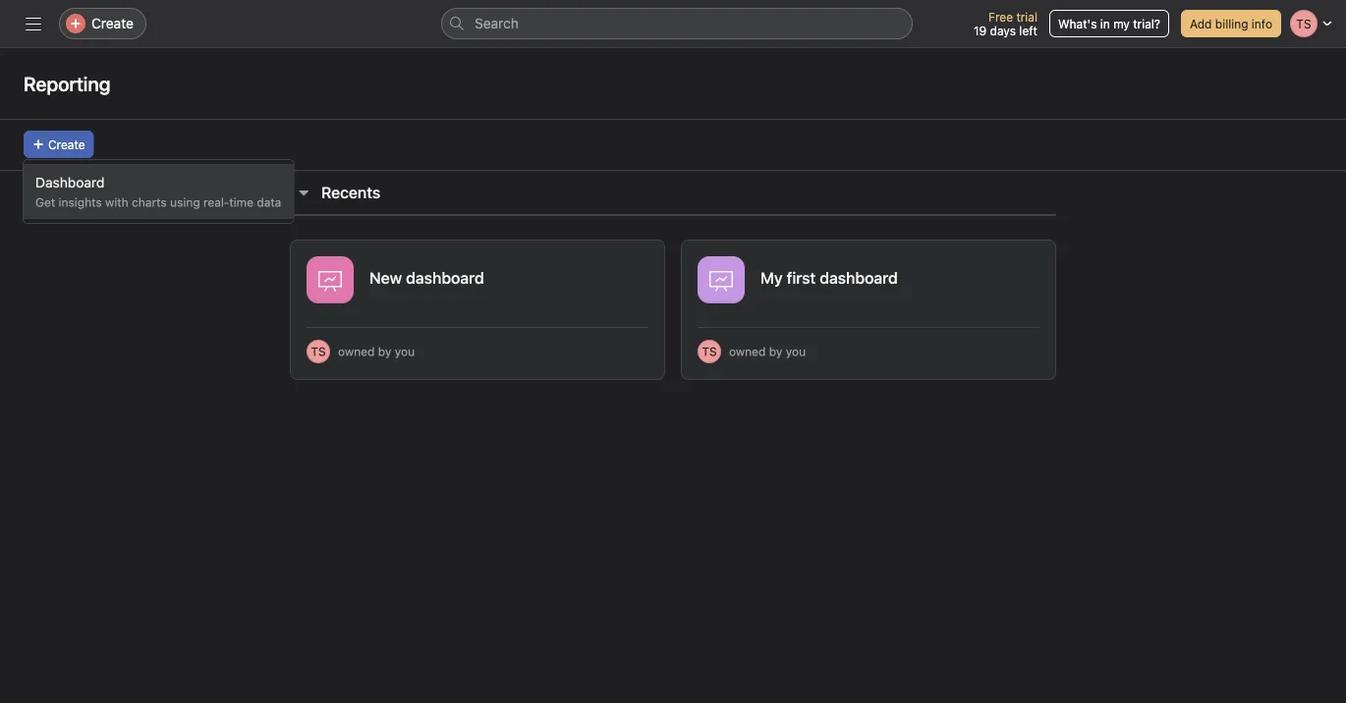 Task type: describe. For each thing, give the bounding box(es) containing it.
what's
[[1058, 17, 1097, 30]]

using
[[170, 196, 200, 209]]

add billing info
[[1190, 17, 1273, 30]]

insights
[[59, 196, 102, 209]]

dashboard
[[35, 174, 105, 191]]

days
[[990, 24, 1016, 37]]

my first dashboard
[[761, 269, 898, 287]]

ts for my first dashboard
[[702, 345, 717, 359]]

report image for new dashboard
[[318, 268, 342, 292]]

you for my first dashboard
[[786, 345, 806, 359]]

search
[[475, 15, 519, 31]]

free trial 19 days left
[[974, 10, 1038, 37]]

with
[[105, 196, 128, 209]]

free
[[989, 10, 1013, 24]]

what's in my trial?
[[1058, 17, 1161, 30]]

by for my first dashboard
[[769, 345, 783, 359]]

in
[[1100, 17, 1110, 30]]

search button
[[441, 8, 913, 39]]

add billing info button
[[1181, 10, 1282, 37]]

billing
[[1215, 17, 1249, 30]]

toggle dashboard starred status image
[[992, 261, 1003, 273]]

recents
[[321, 183, 381, 202]]

dashboard menu item
[[24, 164, 293, 219]]

trial?
[[1133, 17, 1161, 30]]

time
[[229, 196, 254, 209]]

owned by you for my first dashboard
[[729, 345, 806, 359]]

data
[[257, 196, 281, 209]]

expand sidebar image
[[26, 16, 41, 31]]

owned for my first dashboard
[[729, 345, 766, 359]]

0 vertical spatial create
[[91, 15, 134, 31]]



Task type: vqa. For each thing, say whether or not it's contained in the screenshot.
e.g. draft project proposal text field
no



Task type: locate. For each thing, give the bounding box(es) containing it.
19
[[974, 24, 987, 37]]

by for new dashboard
[[378, 345, 392, 359]]

0 horizontal spatial owned
[[338, 345, 375, 359]]

create button
[[59, 8, 146, 39], [24, 131, 94, 158]]

add
[[1190, 17, 1212, 30]]

my
[[1114, 17, 1130, 30]]

by down new dashboard
[[378, 345, 392, 359]]

show options image
[[1021, 259, 1037, 275]]

report image left the my
[[710, 268, 733, 292]]

1 owned from the left
[[338, 345, 375, 359]]

trial
[[1017, 10, 1038, 24]]

ts for new dashboard
[[311, 345, 326, 359]]

left
[[1019, 24, 1038, 37]]

you for new dashboard
[[395, 345, 415, 359]]

what's in my trial? button
[[1050, 10, 1169, 37]]

info
[[1252, 17, 1273, 30]]

2 owned from the left
[[729, 345, 766, 359]]

create up dashboard
[[48, 138, 85, 151]]

reporting
[[24, 72, 110, 95]]

1 vertical spatial create
[[48, 138, 85, 151]]

owned for new dashboard
[[338, 345, 375, 359]]

2 you from the left
[[786, 345, 806, 359]]

0 horizontal spatial create
[[48, 138, 85, 151]]

1 horizontal spatial ts
[[702, 345, 717, 359]]

create
[[91, 15, 134, 31], [48, 138, 85, 151]]

owned by you down new dashboard
[[338, 345, 415, 359]]

2 owned by you from the left
[[729, 345, 806, 359]]

by
[[378, 345, 392, 359], [769, 345, 783, 359]]

1 report image from the left
[[318, 268, 342, 292]]

first dashboard
[[787, 269, 898, 287]]

create up reporting
[[91, 15, 134, 31]]

0 horizontal spatial by
[[378, 345, 392, 359]]

0 vertical spatial create button
[[59, 8, 146, 39]]

create button right expand sidebar icon
[[59, 8, 146, 39]]

search list box
[[441, 8, 913, 39]]

get
[[35, 196, 55, 209]]

owned by you for new dashboard
[[338, 345, 415, 359]]

dashboard get insights with charts using real-time data
[[35, 174, 281, 209]]

ts
[[311, 345, 326, 359], [702, 345, 717, 359]]

create button up dashboard
[[24, 131, 94, 158]]

my
[[761, 269, 783, 287]]

report image for my first dashboard
[[710, 268, 733, 292]]

you down new dashboard
[[395, 345, 415, 359]]

0 horizontal spatial ts
[[311, 345, 326, 359]]

1 ts from the left
[[311, 345, 326, 359]]

owned by you
[[338, 345, 415, 359], [729, 345, 806, 359]]

2 report image from the left
[[710, 268, 733, 292]]

charts
[[132, 196, 167, 209]]

1 horizontal spatial report image
[[710, 268, 733, 292]]

2 by from the left
[[769, 345, 783, 359]]

1 you from the left
[[395, 345, 415, 359]]

0 horizontal spatial owned by you
[[338, 345, 415, 359]]

0 horizontal spatial report image
[[318, 268, 342, 292]]

1 owned by you from the left
[[338, 345, 415, 359]]

1 horizontal spatial you
[[786, 345, 806, 359]]

owned by you down the my
[[729, 345, 806, 359]]

owned
[[338, 345, 375, 359], [729, 345, 766, 359]]

2 ts from the left
[[702, 345, 717, 359]]

collapse task list for the section recents image
[[296, 185, 312, 200]]

1 vertical spatial create button
[[24, 131, 94, 158]]

1 horizontal spatial by
[[769, 345, 783, 359]]

1 horizontal spatial owned
[[729, 345, 766, 359]]

1 horizontal spatial create
[[91, 15, 134, 31]]

you down my first dashboard
[[786, 345, 806, 359]]

report image down recents
[[318, 268, 342, 292]]

1 by from the left
[[378, 345, 392, 359]]

1 horizontal spatial owned by you
[[729, 345, 806, 359]]

new dashboard
[[370, 269, 484, 287]]

you
[[395, 345, 415, 359], [786, 345, 806, 359]]

real-
[[203, 196, 229, 209]]

0 horizontal spatial you
[[395, 345, 415, 359]]

report image
[[318, 268, 342, 292], [710, 268, 733, 292]]

by down the my
[[769, 345, 783, 359]]



